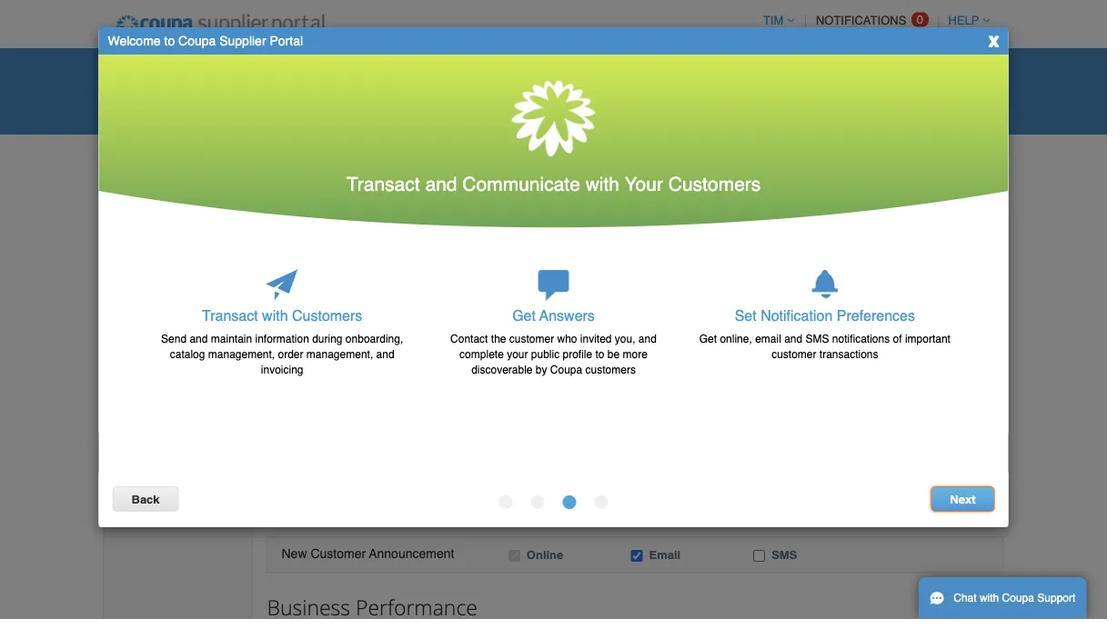 Task type: describe. For each thing, give the bounding box(es) containing it.
and down onboarding,
[[377, 348, 395, 361]]

next
[[951, 493, 976, 507]]

0 vertical spatial account
[[159, 158, 256, 193]]

new
[[282, 547, 307, 562]]

2 management, from the left
[[307, 348, 373, 361]]

orders
[[265, 61, 310, 80]]

home
[[131, 61, 169, 80]]

service/time sheets link
[[325, 57, 476, 85]]

invoices link
[[534, 57, 609, 85]]

be
[[608, 348, 620, 361]]

profile link
[[185, 57, 250, 85]]

add-ons
[[131, 102, 184, 120]]

welcome
[[108, 34, 161, 48]]

multi
[[184, 309, 209, 323]]

2 horizontal spatial to
[[722, 314, 732, 329]]

public
[[532, 348, 560, 361]]

onboarding,
[[346, 333, 404, 345]]

0 horizontal spatial notifications
[[410, 208, 477, 223]]

sms inside set notification preferences get online, email and sms notifications of important customer transactions
[[806, 333, 830, 345]]

x
[[989, 29, 1000, 51]]

notification inside set notification preferences get online, email and sms notifications of important customer transactions
[[761, 308, 833, 325]]

invoices
[[546, 61, 597, 80]]

information
[[255, 333, 309, 345]]

asn
[[492, 61, 518, 80]]

notification inside my account notification preferences
[[262, 168, 352, 191]]

preferences inside set notification preferences get online, email and sms notifications of important customer transactions
[[837, 308, 916, 325]]

service/time sheets
[[337, 61, 465, 80]]

you
[[281, 208, 302, 223]]

coupa for welcome
[[178, 34, 216, 48]]

0 vertical spatial to
[[164, 34, 175, 48]]

profile
[[197, 61, 238, 80]]

invoicing
[[261, 364, 304, 377]]

start
[[327, 208, 352, 223]]

email
[[756, 333, 782, 345]]

customer inside set notification preferences get online, email and sms notifications of important customer transactions
[[772, 348, 817, 361]]

2 vertical spatial sms
[[772, 549, 798, 562]]

by
[[536, 364, 548, 377]]

welcome to coupa supplier portal
[[108, 34, 303, 48]]

sourcing
[[876, 61, 931, 80]]

complete
[[460, 348, 504, 361]]

back button
[[112, 487, 179, 513]]

online
[[527, 549, 564, 562]]

transact
[[202, 308, 258, 325]]

&
[[173, 309, 181, 323]]

online,
[[721, 333, 753, 345]]

get inside set notification preferences get online, email and sms notifications of important customer transactions
[[700, 333, 718, 345]]

announcement
[[369, 547, 455, 562]]

get answers contact the customer who invited you, and complete your public profile to be more discoverable by coupa customers
[[451, 308, 657, 377]]

add-
[[131, 102, 160, 120]]

them.
[[647, 208, 679, 223]]

coupa for chat
[[1003, 593, 1035, 605]]

transactions
[[820, 348, 879, 361]]

and inside the get answers contact the customer who invited you, and complete your public profile to be more discoverable by coupa customers
[[639, 333, 657, 345]]

chat with coupa support
[[954, 593, 1076, 605]]

verify button
[[786, 262, 856, 288]]

business performance
[[706, 61, 849, 80]]

add-ons link
[[119, 97, 195, 125]]

send
[[161, 333, 187, 345]]

customers
[[292, 308, 363, 325]]

service/time
[[337, 61, 418, 80]]

verify for verify number to recieve sms
[[640, 314, 671, 329]]

security & multi factor authentication link
[[127, 309, 209, 363]]

business performance link
[[694, 57, 860, 85]]

coupa inside the get answers contact the customer who invited you, and complete your public profile to be more discoverable by coupa customers
[[551, 364, 583, 377]]

to inside the get answers contact the customer who invited you, and complete your public profile to be more discoverable by coupa customers
[[596, 348, 605, 361]]

new customer announcement
[[282, 547, 455, 562]]

sheets
[[422, 61, 465, 80]]

order
[[278, 348, 304, 361]]

access
[[349, 368, 413, 396]]

support
[[1038, 593, 1076, 605]]

contact
[[451, 333, 488, 345]]

0 vertical spatial sms
[[781, 314, 808, 329]]

performance
[[766, 61, 849, 80]]

asn link
[[480, 57, 530, 85]]

set
[[735, 308, 757, 325]]



Task type: vqa. For each thing, say whether or not it's contained in the screenshot.


Task type: locate. For each thing, give the bounding box(es) containing it.
catalogs link
[[612, 57, 690, 85]]

1 vertical spatial coupa
[[551, 364, 583, 377]]

will
[[306, 208, 324, 223]]

to right welcome
[[164, 34, 175, 48]]

notifications inside set notification preferences get online, email and sms notifications of important customer transactions
[[833, 333, 891, 345]]

preferences up of
[[837, 308, 916, 325]]

answers
[[540, 308, 595, 325]]

important
[[906, 333, 951, 345]]

0 vertical spatial your
[[515, 208, 540, 223]]

verify up set notification preferences get online, email and sms notifications of important customer transactions in the right of the page
[[805, 269, 837, 282]]

0 vertical spatial preferences
[[356, 168, 448, 191]]

chat
[[954, 593, 977, 605]]

account
[[159, 158, 256, 193], [267, 368, 344, 396]]

and
[[190, 333, 208, 345], [639, 333, 657, 345], [785, 333, 803, 345], [377, 348, 395, 361]]

verify number to recieve sms
[[640, 314, 808, 329]]

next button
[[932, 487, 996, 513]]

account access
[[267, 368, 413, 396]]

to left be in the bottom of the page
[[596, 348, 605, 361]]

1 vertical spatial customers
[[586, 364, 636, 377]]

verify for verify
[[805, 269, 837, 282]]

notifications left when
[[410, 208, 477, 223]]

my account notification preferences
[[117, 158, 448, 193]]

with inside the transact with customers send and maintain information during onboarding, catalog management, order management, and invoicing
[[262, 308, 288, 325]]

invited
[[581, 333, 612, 345]]

email
[[650, 549, 681, 562]]

and up more
[[639, 333, 657, 345]]

to left set
[[722, 314, 732, 329]]

and right email
[[785, 333, 803, 345]]

when
[[481, 208, 511, 223]]

more
[[623, 348, 648, 361]]

notification
[[262, 168, 352, 191], [761, 308, 833, 325]]

0 vertical spatial coupa
[[178, 34, 216, 48]]

customer
[[510, 333, 555, 345], [772, 348, 817, 361]]

sms
[[781, 314, 808, 329], [806, 333, 830, 345], [772, 549, 798, 562]]

get
[[513, 308, 536, 325], [700, 333, 718, 345]]

during
[[312, 333, 343, 345]]

number
[[675, 314, 718, 329]]

sourcing link
[[864, 57, 943, 85]]

maintain
[[211, 333, 252, 345]]

your up discoverable on the bottom of the page
[[507, 348, 528, 361]]

with up information at the left of page
[[262, 308, 288, 325]]

get inside the get answers contact the customer who invited you, and complete your public profile to be more discoverable by coupa customers
[[513, 308, 536, 325]]

0 horizontal spatial customer
[[510, 333, 555, 345]]

customers
[[543, 208, 602, 223], [586, 364, 636, 377]]

notification up email
[[761, 308, 833, 325]]

the
[[491, 333, 507, 345]]

your right when
[[515, 208, 540, 223]]

and up catalog
[[190, 333, 208, 345]]

ons
[[160, 102, 184, 120]]

discoverable
[[472, 364, 533, 377]]

my
[[117, 158, 153, 193]]

catalogs
[[624, 61, 679, 80]]

who
[[558, 333, 578, 345]]

1 horizontal spatial preferences
[[837, 308, 916, 325]]

customers down be in the bottom of the page
[[586, 364, 636, 377]]

coupa down the profile
[[551, 364, 583, 377]]

management,
[[208, 348, 275, 361], [307, 348, 373, 361]]

portal
[[270, 34, 303, 48]]

verify inside button
[[805, 269, 837, 282]]

management, down maintain
[[208, 348, 275, 361]]

preferences up receiving
[[356, 168, 448, 191]]

your inside the get answers contact the customer who invited you, and complete your public profile to be more discoverable by coupa customers
[[507, 348, 528, 361]]

of
[[894, 333, 903, 345]]

1 horizontal spatial to
[[596, 348, 605, 361]]

customer inside the get answers contact the customer who invited you, and complete your public profile to be more discoverable by coupa customers
[[510, 333, 555, 345]]

home link
[[119, 57, 181, 85]]

2 vertical spatial to
[[596, 348, 605, 361]]

customers inside the get answers contact the customer who invited you, and complete your public profile to be more discoverable by coupa customers
[[586, 364, 636, 377]]

1 management, from the left
[[208, 348, 275, 361]]

factor
[[127, 329, 161, 343]]

catalog
[[170, 348, 205, 361]]

0 vertical spatial notifications
[[410, 208, 477, 223]]

business
[[706, 61, 762, 80]]

with
[[262, 308, 288, 325], [980, 593, 1000, 605]]

0 horizontal spatial notification
[[262, 168, 352, 191]]

customers left enable
[[543, 208, 602, 223]]

1 horizontal spatial account
[[267, 368, 344, 396]]

1 horizontal spatial customer
[[772, 348, 817, 361]]

0 horizontal spatial to
[[164, 34, 175, 48]]

setup link
[[199, 97, 259, 125]]

account down order on the bottom left of page
[[267, 368, 344, 396]]

coupa supplier portal image
[[103, 3, 338, 48]]

0 horizontal spatial with
[[262, 308, 288, 325]]

management, down during on the left bottom of page
[[307, 348, 373, 361]]

account down setup link
[[159, 158, 256, 193]]

recieve
[[736, 314, 777, 329]]

orders link
[[253, 57, 321, 85]]

None checkbox
[[631, 551, 643, 563]]

setup
[[211, 102, 248, 120]]

with for transact
[[262, 308, 288, 325]]

1 vertical spatial notifications
[[833, 333, 891, 345]]

0 horizontal spatial verify
[[640, 314, 671, 329]]

to
[[164, 34, 175, 48], [722, 314, 732, 329], [596, 348, 605, 361]]

None checkbox
[[509, 551, 521, 563], [754, 551, 766, 563], [509, 551, 521, 563], [754, 551, 766, 563]]

1 horizontal spatial coupa
[[551, 364, 583, 377]]

1 horizontal spatial with
[[980, 593, 1000, 605]]

x button
[[989, 29, 1000, 51]]

1 vertical spatial notification
[[761, 308, 833, 325]]

1 vertical spatial customer
[[772, 348, 817, 361]]

coupa inside "button"
[[1003, 593, 1035, 605]]

with inside "button"
[[980, 593, 1000, 605]]

chat with coupa support button
[[920, 578, 1087, 620]]

1 horizontal spatial management,
[[307, 348, 373, 361]]

None text field
[[350, 262, 493, 288]]

verify up more
[[640, 314, 671, 329]]

receiving
[[355, 208, 406, 223]]

you,
[[615, 333, 636, 345]]

0 vertical spatial verify
[[805, 269, 837, 282]]

security
[[127, 309, 170, 323]]

transact with customers send and maintain information during onboarding, catalog management, order management, and invoicing
[[161, 308, 404, 377]]

get left answers
[[513, 308, 536, 325]]

0 horizontal spatial preferences
[[356, 168, 448, 191]]

your
[[515, 208, 540, 223], [507, 348, 528, 361]]

1 horizontal spatial verify
[[805, 269, 837, 282]]

0 horizontal spatial get
[[513, 308, 536, 325]]

2 vertical spatial coupa
[[1003, 593, 1035, 605]]

notifications
[[410, 208, 477, 223], [833, 333, 891, 345]]

1 vertical spatial preferences
[[837, 308, 916, 325]]

2 horizontal spatial coupa
[[1003, 593, 1035, 605]]

supplier
[[220, 34, 266, 48]]

1 horizontal spatial notifications
[[833, 333, 891, 345]]

verify
[[805, 269, 837, 282], [640, 314, 671, 329]]

1 vertical spatial get
[[700, 333, 718, 345]]

0 vertical spatial notification
[[262, 168, 352, 191]]

notification up will
[[262, 168, 352, 191]]

with right chat on the bottom right
[[980, 593, 1000, 605]]

back
[[132, 493, 160, 507]]

1 horizontal spatial notification
[[761, 308, 833, 325]]

enable
[[606, 208, 644, 223]]

notifications up transactions
[[833, 333, 891, 345]]

profile
[[563, 348, 593, 361]]

security & multi factor authentication
[[127, 309, 209, 363]]

customer
[[311, 547, 366, 562]]

1 horizontal spatial get
[[700, 333, 718, 345]]

0 horizontal spatial management,
[[208, 348, 275, 361]]

1 vertical spatial with
[[980, 593, 1000, 605]]

0 vertical spatial get
[[513, 308, 536, 325]]

1 vertical spatial to
[[722, 314, 732, 329]]

0 vertical spatial customers
[[543, 208, 602, 223]]

0 horizontal spatial account
[[159, 158, 256, 193]]

with for chat
[[980, 593, 1000, 605]]

customer up public
[[510, 333, 555, 345]]

customer down email
[[772, 348, 817, 361]]

get down number
[[700, 333, 718, 345]]

coupa up the profile
[[178, 34, 216, 48]]

and inside set notification preferences get online, email and sms notifications of important customer transactions
[[785, 333, 803, 345]]

preferences
[[356, 168, 448, 191], [837, 308, 916, 325]]

you will start receiving notifications when your customers enable them.
[[281, 208, 679, 223]]

coupa left support
[[1003, 593, 1035, 605]]

0 vertical spatial with
[[262, 308, 288, 325]]

authentication
[[127, 349, 202, 363]]

1 vertical spatial your
[[507, 348, 528, 361]]

0 vertical spatial customer
[[510, 333, 555, 345]]

set notification preferences get online, email and sms notifications of important customer transactions
[[700, 308, 951, 361]]

preferences inside my account notification preferences
[[356, 168, 448, 191]]

1 vertical spatial sms
[[806, 333, 830, 345]]

1 vertical spatial verify
[[640, 314, 671, 329]]

0 horizontal spatial coupa
[[178, 34, 216, 48]]

1 vertical spatial account
[[267, 368, 344, 396]]



